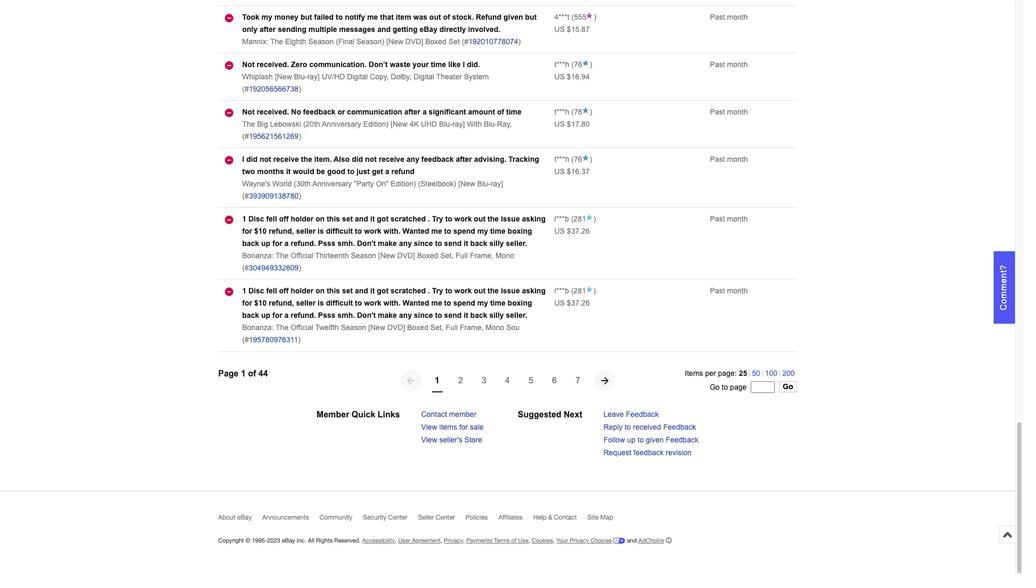 Task type: vqa. For each thing, say whether or not it's contained in the screenshot.


Task type: locate. For each thing, give the bounding box(es) containing it.
asking for bonanza: the official thirteenth season [new dvd] boxed set, full frame, mono (#
[[522, 215, 546, 223]]

195621561269 )
[[249, 132, 301, 141]]

1 vertical spatial is
[[318, 299, 324, 308]]

set, for bonanza: the official thirteenth season [new dvd] boxed set, full frame, mono (#
[[441, 252, 454, 260]]

2 disc from the top
[[249, 287, 264, 295]]

season for thirteenth
[[351, 252, 376, 260]]

past month for bonanza: the official thirteenth season [new dvd] boxed set, full frame, mono (#
[[710, 215, 748, 223]]

0 vertical spatial wanted
[[403, 227, 429, 236]]

season
[[309, 37, 334, 46], [351, 252, 376, 260], [341, 324, 366, 332]]

official inside bonanza: the official twelfth season [new dvd] boxed set, full frame, mono sou (#
[[291, 324, 313, 332]]

disc down 304949332609
[[249, 287, 264, 295]]

set, inside bonanza: the official thirteenth season [new dvd] boxed set, full frame, mono (#
[[441, 252, 454, 260]]

0 horizontal spatial receive
[[273, 155, 299, 164]]

past month element for bonanza: the official twelfth season [new dvd] boxed set, full frame, mono sou (#
[[710, 287, 748, 295]]

navigation
[[400, 370, 616, 393]]

0 vertical spatial refund,
[[269, 227, 294, 236]]

did up two
[[246, 155, 258, 164]]

main content
[[218, 0, 1016, 474]]

2 refund. from the top
[[291, 311, 316, 320]]

edition) down 'communication'
[[363, 120, 389, 129]]

us for whiplash [new blu-ray] uv/hd digital copy, dolby, digital theater system (#
[[555, 73, 565, 81]]

dvd]
[[406, 37, 423, 46], [397, 252, 415, 260], [388, 324, 405, 332]]

since up bonanza: the official thirteenth season [new dvd] boxed set, full frame, mono (#
[[414, 239, 433, 248]]

refund.
[[291, 239, 316, 248], [291, 311, 316, 320]]

0 vertical spatial official
[[291, 252, 313, 260]]

ebay left "inc."
[[282, 538, 295, 544]]

boxed for bonanza: the official thirteenth season [new dvd] boxed set, full frame, mono (#
[[417, 252, 439, 260]]

your privacy choices link
[[557, 538, 626, 544]]

1 since from the top
[[414, 239, 433, 248]]

out for bonanza: the official twelfth season [new dvd] boxed set, full frame, mono sou (#
[[474, 287, 486, 295]]

1 $37.26 from the top
[[567, 227, 590, 236]]

got down wayne's world (30th anniversary "party on" edition) (steelbook) [new blu-ray] (#
[[377, 215, 389, 223]]

1 try from the top
[[432, 215, 443, 223]]

2 vertical spatial dvd]
[[388, 324, 405, 332]]

season inside bonanza: the official twelfth season [new dvd] boxed set, full frame, mono sou (#
[[341, 324, 366, 332]]

digital down not received.  zero communication.  don't waste your time like i did.
[[347, 73, 368, 81]]

bonanza: inside bonanza: the official thirteenth season [new dvd] boxed set, full frame, mono (#
[[242, 252, 274, 260]]

1 scratched from the top
[[391, 215, 426, 223]]

1 issue from the top
[[501, 215, 520, 223]]

spend
[[454, 227, 476, 236], [454, 299, 476, 308]]

world
[[272, 180, 292, 188]]

i right "like"
[[463, 60, 465, 69]]

1 vertical spatial view
[[421, 436, 438, 445]]

1 vertical spatial 76
[[574, 108, 583, 116]]

holder down '(30th'
[[291, 215, 314, 223]]

not up whiplash
[[242, 60, 255, 69]]

1 vertical spatial anniversary
[[313, 180, 352, 188]]

5 past from the top
[[710, 215, 725, 223]]

official left twelfth
[[291, 324, 313, 332]]

0 vertical spatial silly
[[490, 239, 504, 248]]

2 smh. from the top
[[338, 311, 355, 320]]

given down reply to received feedback "link"
[[646, 436, 664, 445]]

frame, inside bonanza: the official thirteenth season [new dvd] boxed set, full frame, mono (#
[[470, 252, 494, 260]]

"party
[[354, 180, 374, 188]]

( for bonanza: the official thirteenth season [new dvd] boxed set, full frame, mono (#
[[571, 215, 574, 223]]

2 off from the top
[[279, 287, 289, 295]]

refund, for 195780976311
[[269, 299, 294, 308]]

a up uhd
[[423, 108, 427, 116]]

0 horizontal spatial given
[[504, 13, 523, 21]]

0 vertical spatial mono
[[496, 252, 514, 260]]

1 vertical spatial difficult
[[326, 299, 353, 308]]

1 vertical spatial asking
[[522, 287, 546, 295]]

0 horizontal spatial center
[[388, 514, 408, 522]]

community
[[320, 514, 353, 522]]

fell down 304949332609
[[266, 287, 277, 295]]

1 vertical spatial spend
[[454, 299, 476, 308]]

psss for twelfth
[[318, 311, 336, 320]]

1 horizontal spatial ray]
[[453, 120, 465, 129]]

anniversary
[[322, 120, 361, 129], [313, 180, 352, 188]]

seller. for bonanza: the official thirteenth season [new dvd] boxed set, full frame, mono (#
[[506, 239, 527, 248]]

2 received. from the top
[[257, 108, 289, 116]]

1 smh. from the top
[[338, 239, 355, 248]]

t***h up us $16.94
[[555, 60, 570, 69]]

0 horizontal spatial digital
[[347, 73, 368, 81]]

feedback left by buyer. element
[[555, 13, 570, 21], [555, 60, 570, 69], [555, 108, 570, 116], [555, 155, 570, 164], [555, 215, 569, 223], [555, 287, 569, 295]]

feedback left by buyer. element for whiplash [new blu-ray] uv/hd digital copy, dolby, digital theater system (#
[[555, 60, 570, 69]]

about
[[218, 514, 236, 522]]

1 but from the left
[[301, 13, 312, 21]]

asking
[[522, 215, 546, 223], [522, 287, 546, 295]]

0 vertical spatial bonanza:
[[242, 252, 274, 260]]

i up two
[[242, 155, 244, 164]]

the up '304949332609 )'
[[276, 252, 289, 260]]

psss up twelfth
[[318, 311, 336, 320]]

192056566738 )
[[249, 85, 301, 93]]

1 send from the top
[[444, 239, 462, 248]]

0 vertical spatial this
[[327, 215, 340, 223]]

( 281 for bonanza: the official twelfth season [new dvd] boxed set, full frame, mono sou (#
[[569, 287, 586, 295]]

0 horizontal spatial not
[[260, 155, 271, 164]]

full inside bonanza: the official thirteenth season [new dvd] boxed set, full frame, mono (#
[[456, 252, 468, 260]]

feedback left by buyer. element containing 4***t
[[555, 13, 570, 21]]

0 vertical spatial don't
[[357, 239, 376, 248]]

1 us from the top
[[555, 25, 565, 34]]

ebay
[[420, 25, 438, 34], [237, 514, 252, 522], [282, 538, 295, 544]]

0 vertical spatial set,
[[441, 252, 454, 260]]

us $16.37
[[555, 167, 590, 176]]

2 official from the top
[[291, 324, 313, 332]]

reply
[[604, 423, 623, 432]]

1 vertical spatial my
[[478, 227, 488, 236]]

got down bonanza: the official thirteenth season [new dvd] boxed set, full frame, mono (#
[[377, 287, 389, 295]]

not for not received.  zero communication.  don't waste your time like i did.
[[242, 60, 255, 69]]

0 vertical spatial given
[[504, 13, 523, 21]]

1 vertical spatial i
[[242, 155, 244, 164]]

1 76 from the top
[[574, 60, 583, 69]]

given right "refund"
[[504, 13, 523, 21]]

dvd] inside bonanza: the official thirteenth season [new dvd] boxed set, full frame, mono (#
[[397, 252, 415, 260]]

1 spend from the top
[[454, 227, 476, 236]]

2 ( 281 from the top
[[569, 287, 586, 295]]

$10 down 304949332609
[[254, 299, 267, 308]]

t***h for $17.80
[[555, 108, 570, 116]]

2 boxing from the top
[[508, 299, 532, 308]]

1 horizontal spatial did
[[352, 155, 363, 164]]

6 month from the top
[[727, 287, 748, 295]]

policies
[[466, 514, 488, 522]]

refund. up thirteenth at the top
[[291, 239, 316, 248]]

1 with. from the top
[[384, 227, 401, 236]]

l***b
[[555, 215, 569, 223], [555, 287, 569, 295]]

2 set from the top
[[342, 287, 353, 295]]

1 silly from the top
[[490, 239, 504, 248]]

3 past month element from the top
[[710, 108, 748, 116]]

0 vertical spatial try
[[432, 215, 443, 223]]

6 past month element from the top
[[710, 287, 748, 295]]

back
[[242, 239, 259, 248], [471, 239, 488, 248], [242, 311, 259, 320], [471, 311, 488, 320]]

4 month from the top
[[727, 155, 748, 164]]

1 vertical spatial don't
[[357, 311, 376, 320]]

smh. up thirteenth at the top
[[338, 239, 355, 248]]

0 vertical spatial disc
[[249, 215, 264, 223]]

76 for $17.80
[[574, 108, 583, 116]]

2 past month from the top
[[710, 60, 748, 69]]

on for thirteenth
[[316, 215, 325, 223]]

0 vertical spatial with.
[[384, 227, 401, 236]]

2 ( 76 from the top
[[570, 108, 583, 116]]

seller up twelfth
[[296, 299, 316, 308]]

) inside took my money but failed to notify me that item was out of stock. refund given but only after sending multiple messages and getting ebay directly involved. mannix: the eighth season (final season) [new dvd] boxed set (# 192010778074 )
[[519, 37, 521, 46]]

bonanza: for 304949332609
[[242, 252, 274, 260]]

seller up thirteenth at the top
[[296, 227, 316, 236]]

(final
[[336, 37, 355, 46]]

1 vertical spatial off
[[279, 287, 289, 295]]

try for bonanza: the official twelfth season [new dvd] boxed set, full frame, mono sou (#
[[432, 287, 443, 295]]

0 vertical spatial dvd]
[[406, 37, 423, 46]]

and down bonanza: the official thirteenth season [new dvd] boxed set, full frame, mono (#
[[355, 287, 368, 295]]

holder for twelfth
[[291, 287, 314, 295]]

1 center from the left
[[388, 514, 408, 522]]

of left use
[[512, 538, 517, 544]]

1 vertical spatial seller.
[[506, 311, 527, 320]]

2 vertical spatial 76
[[574, 155, 583, 164]]

try for bonanza: the official thirteenth season [new dvd] boxed set, full frame, mono (#
[[432, 215, 443, 223]]

1 not from the top
[[242, 60, 255, 69]]

season inside bonanza: the official thirteenth season [new dvd] boxed set, full frame, mono (#
[[351, 252, 376, 260]]

5 us from the top
[[555, 227, 565, 236]]

seller
[[418, 514, 434, 522]]

1 horizontal spatial i
[[463, 60, 465, 69]]

5 past month element from the top
[[710, 215, 748, 223]]

feedback inside leave feedback reply to received feedback follow up to given feedback request feedback revision
[[634, 449, 664, 457]]

0 vertical spatial view
[[421, 423, 438, 432]]

2 , from the left
[[441, 538, 442, 544]]

us $15.87
[[555, 25, 590, 34]]

wanted up bonanza: the official thirteenth season [new dvd] boxed set, full frame, mono (#
[[403, 227, 429, 236]]

with. up bonanza: the official thirteenth season [new dvd] boxed set, full frame, mono (#
[[384, 227, 401, 236]]

2 t***h from the top
[[555, 108, 570, 116]]

mono inside bonanza: the official twelfth season [new dvd] boxed set, full frame, mono sou (#
[[486, 324, 505, 332]]

blu- inside whiplash [new blu-ray] uv/hd digital copy, dolby, digital theater system (#
[[294, 73, 307, 81]]

2 this from the top
[[327, 287, 340, 295]]

2 vertical spatial me
[[432, 299, 442, 308]]

us $37.26 for bonanza: the official twelfth season [new dvd] boxed set, full frame, mono sou (#
[[555, 299, 590, 308]]

received. up big
[[257, 108, 289, 116]]

1 horizontal spatial privacy
[[570, 538, 589, 544]]

on down thirteenth at the top
[[316, 287, 325, 295]]

us for bonanza: the official thirteenth season [new dvd] boxed set, full frame, mono (#
[[555, 227, 565, 236]]

with. for twelfth
[[384, 299, 401, 308]]

don't for thirteenth
[[357, 239, 376, 248]]

2 vertical spatial the
[[488, 287, 499, 295]]

center for security center
[[388, 514, 408, 522]]

view
[[421, 423, 438, 432], [421, 436, 438, 445]]

view left seller's
[[421, 436, 438, 445]]

with
[[467, 120, 482, 129]]

( for bonanza: the official twelfth season [new dvd] boxed set, full frame, mono sou (#
[[571, 287, 574, 295]]

1 disc fell off holder on this set and it got scratched . try to work out the issue asking for $10 refund, seller is difficult to work with. wanted me to spend my time boxing back up for a refund. psss smh. don't make any since to send it back silly seller. element for thirteenth
[[242, 215, 546, 248]]

76 up "$17.80"
[[574, 108, 583, 116]]

comment?
[[1000, 265, 1009, 311]]

2 bonanza: from the top
[[242, 324, 274, 332]]

refund, down '304949332609 )'
[[269, 299, 294, 308]]

1 month from the top
[[727, 13, 748, 21]]

rights
[[316, 538, 333, 544]]

us for wayne's world (30th anniversary "party on" edition) (steelbook) [new blu-ray] (#
[[555, 167, 565, 176]]

2 silly from the top
[[490, 311, 504, 320]]

scratched down bonanza: the official thirteenth season [new dvd] boxed set, full frame, mono (#
[[391, 287, 426, 295]]

1 off from the top
[[279, 215, 289, 223]]

involved.
[[468, 25, 501, 34]]

ray] inside the big lebowski (20th anniversary edition) [new 4k uhd blu-ray] with blu-ray, (#
[[453, 120, 465, 129]]

2 got from the top
[[377, 287, 389, 295]]

2 vertical spatial season
[[341, 324, 366, 332]]

fell
[[266, 215, 277, 223], [266, 287, 277, 295]]

0 vertical spatial 76
[[574, 60, 583, 69]]

up
[[261, 239, 271, 248], [261, 311, 271, 320], [628, 436, 636, 445]]

for
[[242, 227, 252, 236], [273, 239, 283, 248], [242, 299, 252, 308], [273, 311, 283, 320], [459, 423, 468, 432]]

leave feedback link
[[604, 410, 659, 419]]

communication.
[[309, 60, 367, 69]]

past month element for bonanza: the official thirteenth season [new dvd] boxed set, full frame, mono (#
[[710, 215, 748, 223]]

0 vertical spatial i
[[463, 60, 465, 69]]

3 past month from the top
[[710, 108, 748, 116]]

privacy down seller center link
[[444, 538, 463, 544]]

0 vertical spatial 1 disc fell off holder on this set and it got scratched . try to work out the issue asking for $10 refund, seller is difficult to work with. wanted me to spend my time boxing back up for a refund. psss smh. don't make any since to send it back silly seller.
[[242, 215, 546, 248]]

3 76 from the top
[[574, 155, 583, 164]]

(#
[[462, 37, 469, 46], [242, 85, 249, 93], [242, 132, 249, 141], [242, 192, 249, 201], [242, 264, 249, 273], [242, 336, 249, 344]]

0 horizontal spatial did
[[246, 155, 258, 164]]

mono inside bonanza: the official thirteenth season [new dvd] boxed set, full frame, mono (#
[[496, 252, 514, 260]]

up up 195780976311 in the left bottom of the page
[[261, 311, 271, 320]]

feedback left by buyer. element for mannix: the eighth season (final season) [new dvd] boxed set (#
[[555, 13, 570, 21]]

t***h up us $16.37
[[555, 155, 570, 164]]

1 on from the top
[[316, 215, 325, 223]]

contact up items
[[421, 410, 447, 419]]

difficult up thirteenth at the top
[[326, 227, 353, 236]]

0 vertical spatial the
[[301, 155, 312, 164]]

( 76 for $16.94
[[570, 60, 583, 69]]

any inside i did not receive the item.  also did not receive any feedback after advising.  tracking two months it would be good to just get a refund
[[407, 155, 420, 164]]

full inside bonanza: the official twelfth season [new dvd] boxed set, full frame, mono sou (#
[[446, 324, 458, 332]]

( 76
[[570, 60, 583, 69], [570, 108, 583, 116], [570, 155, 583, 164]]

0 vertical spatial boxed
[[426, 37, 447, 46]]

1 horizontal spatial digital
[[414, 73, 434, 81]]

76
[[574, 60, 583, 69], [574, 108, 583, 116], [574, 155, 583, 164]]

0 vertical spatial any
[[407, 155, 420, 164]]

not for not received.  no feedback or communication after a significant amount of time
[[242, 108, 255, 116]]

5 , from the left
[[553, 538, 555, 544]]

0 vertical spatial smh.
[[338, 239, 355, 248]]

whiplash [new blu-ray] uv/hd digital copy, dolby, digital theater system (#
[[242, 73, 489, 93]]

blu- inside wayne's world (30th anniversary "party on" edition) (steelbook) [new blu-ray] (#
[[478, 180, 491, 188]]

refund, for 304949332609
[[269, 227, 294, 236]]

to inside took my money but failed to notify me that item was out of stock. refund given but only after sending multiple messages and getting ebay directly involved. mannix: the eighth season (final season) [new dvd] boxed set (# 192010778074 )
[[336, 13, 343, 21]]

system
[[464, 73, 489, 81]]

my for bonanza: the official twelfth season [new dvd] boxed set, full frame, mono sou (#
[[478, 299, 488, 308]]

bonanza: inside bonanza: the official twelfth season [new dvd] boxed set, full frame, mono sou (#
[[242, 324, 274, 332]]

[new inside bonanza: the official thirteenth season [new dvd] boxed set, full frame, mono (#
[[378, 252, 395, 260]]

go inside go button
[[783, 383, 794, 392]]

5 month from the top
[[727, 215, 748, 223]]

2 us $37.26 from the top
[[555, 299, 590, 308]]

l***b for bonanza: the official twelfth season [new dvd] boxed set, full frame, mono sou (#
[[555, 287, 569, 295]]

5 feedback left by buyer. element from the top
[[555, 215, 569, 223]]

0 vertical spatial spend
[[454, 227, 476, 236]]

1 vertical spatial l***b
[[555, 287, 569, 295]]

192010778074 link
[[469, 37, 519, 46]]

2 vertical spatial feedback
[[666, 436, 699, 445]]

ray] down zero at top left
[[307, 73, 320, 81]]

1 vertical spatial set,
[[431, 324, 444, 332]]

psss
[[318, 239, 336, 248], [318, 311, 336, 320]]

me inside took my money but failed to notify me that item was out of stock. refund given but only after sending multiple messages and getting ebay directly involved. mannix: the eighth season (final season) [new dvd] boxed set (# 192010778074 )
[[367, 13, 378, 21]]

uv/hd
[[322, 73, 345, 81]]

feedback left by buyer. element for bonanza: the official twelfth season [new dvd] boxed set, full frame, mono sou (#
[[555, 287, 569, 295]]

ray] inside wayne's world (30th anniversary "party on" edition) (steelbook) [new blu-ray] (#
[[491, 180, 503, 188]]

official inside bonanza: the official thirteenth season [new dvd] boxed set, full frame, mono (#
[[291, 252, 313, 260]]

0 vertical spatial contact
[[421, 410, 447, 419]]

and down the that
[[378, 25, 391, 34]]

feedback up (steelbook)
[[422, 155, 454, 164]]

receive up refund
[[379, 155, 405, 164]]

2 issue from the top
[[501, 287, 520, 295]]

2 past month element from the top
[[710, 60, 748, 69]]

( for the big lebowski (20th anniversary edition) [new 4k uhd blu-ray] with blu-ray, (#
[[572, 108, 574, 116]]

my for bonanza: the official thirteenth season [new dvd] boxed set, full frame, mono (#
[[478, 227, 488, 236]]

3 month from the top
[[727, 108, 748, 116]]

1 vertical spatial feedback
[[422, 155, 454, 164]]

the inside bonanza: the official thirteenth season [new dvd] boxed set, full frame, mono (#
[[276, 252, 289, 260]]

1 seller. from the top
[[506, 239, 527, 248]]

1 vertical spatial smh.
[[338, 311, 355, 320]]

2 center from the left
[[436, 514, 455, 522]]

got
[[377, 215, 389, 223], [377, 287, 389, 295]]

set, inside bonanza: the official twelfth season [new dvd] boxed set, full frame, mono sou (#
[[431, 324, 444, 332]]

76 up $16.37
[[574, 155, 583, 164]]

1 vertical spatial holder
[[291, 287, 314, 295]]

6 past month from the top
[[710, 287, 748, 295]]

fell down 393909138780 link
[[266, 215, 277, 223]]

get
[[372, 167, 383, 176]]

1 vertical spatial bonanza:
[[242, 324, 274, 332]]

2 l***b from the top
[[555, 287, 569, 295]]

accessibility link
[[362, 538, 395, 544]]

site
[[588, 514, 599, 522]]

0 vertical spatial got
[[377, 215, 389, 223]]

0 vertical spatial received.
[[257, 60, 289, 69]]

1 horizontal spatial go
[[783, 383, 794, 392]]

2 on from the top
[[316, 287, 325, 295]]

1 vertical spatial mono
[[486, 324, 505, 332]]

0 vertical spatial fell
[[266, 215, 277, 223]]

200 button
[[780, 370, 797, 378]]

1 holder from the top
[[291, 215, 314, 223]]

not down 192056566738 link
[[242, 108, 255, 116]]

center for seller center
[[436, 514, 455, 522]]

make up bonanza: the official thirteenth season [new dvd] boxed set, full frame, mono (#
[[378, 239, 397, 248]]

or
[[338, 108, 345, 116]]

t***h
[[555, 60, 570, 69], [555, 108, 570, 116], [555, 155, 570, 164]]

1 disc fell off holder on this set and it got scratched . try to work out the issue asking for $10 refund, seller is difficult to work with. wanted me to spend my time boxing back up for a refund. psss smh. don't make any since to send it back silly seller. up bonanza: the official thirteenth season [new dvd] boxed set, full frame, mono (#
[[242, 215, 546, 248]]

don't up bonanza: the official thirteenth season [new dvd] boxed set, full frame, mono (#
[[357, 239, 376, 248]]

1 fell from the top
[[266, 215, 277, 223]]

1 . from the top
[[428, 215, 430, 223]]

1 vertical spatial make
[[378, 311, 397, 320]]

past month element
[[710, 13, 748, 21], [710, 60, 748, 69], [710, 108, 748, 116], [710, 155, 748, 164], [710, 215, 748, 223], [710, 287, 748, 295]]

1 vertical spatial ( 76
[[570, 108, 583, 116]]

0 vertical spatial .
[[428, 215, 430, 223]]

announcements link
[[262, 514, 320, 527]]

1 received. from the top
[[257, 60, 289, 69]]

official up '304949332609 )'
[[291, 252, 313, 260]]

seller center link
[[418, 514, 466, 527]]

ray] left with
[[453, 120, 465, 129]]

scratched for twelfth
[[391, 287, 426, 295]]

the up 195780976311 ) in the bottom left of the page
[[276, 324, 289, 332]]

refund. for twelfth
[[291, 311, 316, 320]]

not up months
[[260, 155, 271, 164]]

feedback down follow up to given feedback 'link'
[[634, 449, 664, 457]]

set down wayne's world (30th anniversary "party on" edition) (steelbook) [new blu-ray] (#
[[342, 215, 353, 223]]

0 vertical spatial ray]
[[307, 73, 320, 81]]

2 try from the top
[[432, 287, 443, 295]]

( for wayne's world (30th anniversary "party on" edition) (steelbook) [new blu-ray] (#
[[572, 155, 574, 164]]

past for bonanza: the official thirteenth season [new dvd] boxed set, full frame, mono (#
[[710, 215, 725, 223]]

send for bonanza: the official thirteenth season [new dvd] boxed set, full frame, mono (#
[[444, 239, 462, 248]]

1 1 disc fell off holder on this set and it got scratched . try to work out the issue asking for $10 refund, seller is difficult to work with. wanted me to spend my time boxing back up for a refund. psss smh. don't make any since to send it back silly seller. from the top
[[242, 215, 546, 248]]

after left "advising."
[[456, 155, 472, 164]]

for down member
[[459, 423, 468, 432]]

feedback
[[303, 108, 336, 116], [422, 155, 454, 164], [634, 449, 664, 457]]

us
[[555, 25, 565, 34], [555, 73, 565, 81], [555, 120, 565, 129], [555, 167, 565, 176], [555, 227, 565, 236], [555, 299, 565, 308]]

a up 195780976311 ) in the bottom left of the page
[[285, 311, 289, 320]]

receive up months
[[273, 155, 299, 164]]

1 vertical spatial 1 disc fell off holder on this set and it got scratched . try to work out the issue asking for $10 refund, seller is difficult to work with. wanted me to spend my time boxing back up for a refund. psss smh. don't make any since to send it back silly seller. element
[[242, 287, 546, 320]]

195780976311
[[249, 336, 298, 344]]

2 wanted from the top
[[403, 299, 429, 308]]

1 vertical spatial ( 281
[[569, 287, 586, 295]]

76 up "$16.94"
[[574, 60, 583, 69]]

2 seller. from the top
[[506, 311, 527, 320]]

affiliates
[[499, 514, 523, 522]]

significant
[[429, 108, 466, 116]]

(# inside bonanza: the official twelfth season [new dvd] boxed set, full frame, mono sou (#
[[242, 336, 249, 344]]

don't
[[369, 60, 388, 69]]

contact right & on the bottom right
[[554, 514, 577, 522]]

192056566738
[[249, 85, 299, 93]]

6 feedback left by buyer. element from the top
[[555, 287, 569, 295]]

user agreement link
[[398, 538, 441, 544]]

frame, inside bonanza: the official twelfth season [new dvd] boxed set, full frame, mono sou (#
[[460, 324, 484, 332]]

2 vertical spatial feedback
[[634, 449, 664, 457]]

smh. for twelfth
[[338, 311, 355, 320]]

1 disc fell off holder on this set and it got scratched . try to work out the issue asking for $10 refund, seller is difficult to work with. wanted me to spend my time boxing back up for a refund. psss smh. don't make any since to send it back silly seller. element
[[242, 215, 546, 248], [242, 287, 546, 320]]

ebay right about
[[237, 514, 252, 522]]

1 281 from the top
[[574, 215, 586, 223]]

1 vertical spatial out
[[474, 215, 486, 223]]

$16.94
[[567, 73, 590, 81]]

1 horizontal spatial after
[[404, 108, 421, 116]]

1 vertical spatial seller
[[296, 299, 316, 308]]

ray]
[[307, 73, 320, 81], [453, 120, 465, 129], [491, 180, 503, 188]]

1 vertical spatial psss
[[318, 311, 336, 320]]

ray] for the big lebowski (20th anniversary edition) [new 4k uhd blu-ray] with blu-ray, (#
[[453, 120, 465, 129]]

month for bonanza: the official twelfth season [new dvd] boxed set, full frame, mono sou (#
[[727, 287, 748, 295]]

2 go from the left
[[783, 383, 794, 392]]

wayne's
[[242, 180, 270, 188]]

2 vertical spatial up
[[628, 436, 636, 445]]

1 disc fell off holder on this set and it got scratched . try to work out the issue asking for $10 refund, seller is difficult to work with. wanted me to spend my time boxing back up for a refund. psss smh. don't make any since to send it back silly seller. element up bonanza: the official thirteenth season [new dvd] boxed set, full frame, mono (#
[[242, 215, 546, 248]]

1 don't from the top
[[357, 239, 376, 248]]

mannix:
[[242, 37, 268, 46]]

0 vertical spatial asking
[[522, 215, 546, 223]]

0 vertical spatial me
[[367, 13, 378, 21]]

0 horizontal spatial ray]
[[307, 73, 320, 81]]

0 vertical spatial 1 disc fell off holder on this set and it got scratched . try to work out the issue asking for $10 refund, seller is difficult to work with. wanted me to spend my time boxing back up for a refund. psss smh. don't make any since to send it back silly seller. element
[[242, 215, 546, 248]]

$10 down 393909138780 link
[[254, 227, 267, 236]]

50
[[752, 370, 761, 378]]

go for go to page
[[710, 383, 720, 392]]

blu- down "advising."
[[478, 180, 491, 188]]

boxing for bonanza: the official twelfth season [new dvd] boxed set, full frame, mono sou (#
[[508, 299, 532, 308]]

1 vertical spatial boxing
[[508, 299, 532, 308]]

past for the big lebowski (20th anniversary edition) [new 4k uhd blu-ray] with blu-ray, (#
[[710, 108, 725, 116]]

$37.26 for bonanza: the official twelfth season [new dvd] boxed set, full frame, mono sou (#
[[567, 299, 590, 308]]

1 feedback left by buyer. element from the top
[[555, 13, 570, 21]]

digital down your
[[414, 73, 434, 81]]

edition) inside the big lebowski (20th anniversary edition) [new 4k uhd blu-ray] with blu-ray, (#
[[363, 120, 389, 129]]

( 76 up $16.37
[[570, 155, 583, 164]]

smh. up twelfth
[[338, 311, 355, 320]]

past month element for the big lebowski (20th anniversary edition) [new 4k uhd blu-ray] with blu-ray, (#
[[710, 108, 748, 116]]

( 281 for bonanza: the official thirteenth season [new dvd] boxed set, full frame, mono (#
[[569, 215, 586, 223]]

frame, for bonanza: the official thirteenth season [new dvd] boxed set, full frame, mono (#
[[470, 252, 494, 260]]

a right get
[[385, 167, 390, 176]]

of up directly
[[443, 13, 450, 21]]

0 horizontal spatial go
[[710, 383, 720, 392]]

1 ( 76 from the top
[[570, 60, 583, 69]]

0 vertical spatial full
[[456, 252, 468, 260]]

the inside i did not receive the item.  also did not receive any feedback after advising.  tracking two months it would be good to just get a refund
[[301, 155, 312, 164]]

scratched for thirteenth
[[391, 215, 426, 223]]

center right the security
[[388, 514, 408, 522]]

, left payments
[[463, 538, 465, 544]]

suggested next
[[518, 410, 583, 420]]

asking for bonanza: the official twelfth season [new dvd] boxed set, full frame, mono sou (#
[[522, 287, 546, 295]]

281
[[574, 215, 586, 223], [574, 287, 586, 295]]

off down '304949332609 )'
[[279, 287, 289, 295]]

2 asking from the top
[[522, 287, 546, 295]]

mono for bonanza: the official twelfth season [new dvd] boxed set, full frame, mono sou (#
[[486, 324, 505, 332]]

0 vertical spatial refund.
[[291, 239, 316, 248]]

did
[[246, 155, 258, 164], [352, 155, 363, 164]]

edition) inside wayne's world (30th anniversary "party on" edition) (steelbook) [new blu-ray] (#
[[391, 180, 416, 188]]

off
[[279, 215, 289, 223], [279, 287, 289, 295]]

2 vertical spatial any
[[399, 311, 412, 320]]

1 vertical spatial ebay
[[237, 514, 252, 522]]

leave
[[604, 410, 624, 419]]

not received.  zero communication.  don't waste your time like i did. element
[[242, 60, 480, 69]]

0 vertical spatial out
[[430, 13, 441, 21]]

with. up bonanza: the official twelfth season [new dvd] boxed set, full frame, mono sou (# at bottom
[[384, 299, 401, 308]]

( 76 up "$16.94"
[[570, 60, 583, 69]]

edition)
[[363, 120, 389, 129], [391, 180, 416, 188]]

3 t***h from the top
[[555, 155, 570, 164]]

for inside contact member view items for sale view seller's store
[[459, 423, 468, 432]]

76 for $16.94
[[574, 60, 583, 69]]

1 disc fell off holder on this set and it got scratched . try to work out the issue asking for $10 refund, seller is difficult to work with. wanted me to spend my time boxing back up for a refund. psss smh. don't make any since to send it back silly seller.
[[242, 215, 546, 248], [242, 287, 546, 320]]

wayne's world (30th anniversary "party on" edition) (steelbook) [new blu-ray] (#
[[242, 180, 503, 201]]

any up refund
[[407, 155, 420, 164]]

ray] for wayne's world (30th anniversary "party on" edition) (steelbook) [new blu-ray] (#
[[491, 180, 503, 188]]

after up mannix:
[[260, 25, 276, 34]]

this down thirteenth at the top
[[327, 287, 340, 295]]

off for twelfth
[[279, 287, 289, 295]]

1 horizontal spatial edition)
[[391, 180, 416, 188]]

got for twelfth
[[377, 287, 389, 295]]

past month for the big lebowski (20th anniversary edition) [new 4k uhd blu-ray] with blu-ray, (#
[[710, 108, 748, 116]]

&
[[549, 514, 553, 522]]

anniversary down good at the top
[[313, 180, 352, 188]]

did up just
[[352, 155, 363, 164]]

1 horizontal spatial feedback
[[422, 155, 454, 164]]

dvd] inside took my money but failed to notify me that item was out of stock. refund given but only after sending multiple messages and getting ebay directly involved. mannix: the eighth season (final season) [new dvd] boxed set (# 192010778074 )
[[406, 37, 423, 46]]

past month element for wayne's world (30th anniversary "party on" edition) (steelbook) [new blu-ray] (#
[[710, 155, 748, 164]]

4 past month from the top
[[710, 155, 748, 164]]

1 vertical spatial 281
[[574, 287, 586, 295]]

2 feedback left by buyer. element from the top
[[555, 60, 570, 69]]

1 asking from the top
[[522, 215, 546, 223]]

make up bonanza: the official twelfth season [new dvd] boxed set, full frame, mono sou (# at bottom
[[378, 311, 397, 320]]

refund. up twelfth
[[291, 311, 316, 320]]

0 vertical spatial 281
[[574, 215, 586, 223]]

go
[[710, 383, 720, 392], [783, 383, 794, 392]]

after inside i did not receive the item.  also did not receive any feedback after advising.  tracking two months it would be good to just get a refund
[[456, 155, 472, 164]]

3 ( 76 from the top
[[570, 155, 583, 164]]

4 past month element from the top
[[710, 155, 748, 164]]

6
[[552, 376, 557, 386]]

but left 4***t
[[525, 13, 537, 21]]

is up thirteenth at the top
[[318, 227, 324, 236]]

2 don't from the top
[[357, 311, 376, 320]]

2 1 disc fell off holder on this set and it got scratched . try to work out the issue asking for $10 refund, seller is difficult to work with. wanted me to spend my time boxing back up for a refund. psss smh. don't make any since to send it back silly seller. from the top
[[242, 287, 546, 320]]

go down the 'per' on the right of page
[[710, 383, 720, 392]]

your
[[557, 538, 568, 544]]

smh.
[[338, 239, 355, 248], [338, 311, 355, 320]]

this
[[327, 215, 340, 223], [327, 287, 340, 295]]

and
[[378, 25, 391, 34], [355, 215, 368, 223], [355, 287, 368, 295], [627, 538, 637, 544]]

boxed inside bonanza: the official thirteenth season [new dvd] boxed set, full frame, mono (#
[[417, 252, 439, 260]]

1 vertical spatial given
[[646, 436, 664, 445]]

boxed for bonanza: the official twelfth season [new dvd] boxed set, full frame, mono sou (#
[[407, 324, 429, 332]]

is up twelfth
[[318, 299, 324, 308]]

1 disc fell off holder on this set and it got scratched . try to work out the issue asking for $10 refund, seller is difficult to work with. wanted me to spend my time boxing back up for a refund. psss smh. don't make any since to send it back silly seller. element up bonanza: the official twelfth season [new dvd] boxed set, full frame, mono sou (# at bottom
[[242, 287, 546, 320]]

about ebay
[[218, 514, 252, 522]]

season right twelfth
[[341, 324, 366, 332]]

0 vertical spatial holder
[[291, 215, 314, 223]]

past for wayne's world (30th anniversary "party on" edition) (steelbook) [new blu-ray] (#
[[710, 155, 725, 164]]

2 vertical spatial t***h
[[555, 155, 570, 164]]

wanted up bonanza: the official twelfth season [new dvd] boxed set, full frame, mono sou (# at bottom
[[403, 299, 429, 308]]

dvd] for twelfth
[[388, 324, 405, 332]]

page 1 of 44
[[218, 370, 268, 379]]

2 $37.26 from the top
[[567, 299, 590, 308]]

dvd] inside bonanza: the official twelfth season [new dvd] boxed set, full frame, mono sou (#
[[388, 324, 405, 332]]

3 us from the top
[[555, 120, 565, 129]]

us $17.80
[[555, 120, 590, 129]]

t***h for $16.37
[[555, 155, 570, 164]]

$10 for bonanza: the official twelfth season [new dvd] boxed set, full frame, mono sou (#
[[254, 299, 267, 308]]

out inside took my money but failed to notify me that item was out of stock. refund given but only after sending multiple messages and getting ebay directly involved. mannix: the eighth season (final season) [new dvd] boxed set (# 192010778074 )
[[430, 13, 441, 21]]

[new inside wayne's world (30th anniversary "party on" edition) (steelbook) [new blu-ray] (#
[[459, 180, 476, 188]]

1 t***h from the top
[[555, 60, 570, 69]]

1 ( 281 from the top
[[569, 215, 586, 223]]

0 vertical spatial not
[[242, 60, 255, 69]]

official for 195780976311 )
[[291, 324, 313, 332]]

(# inside the big lebowski (20th anniversary edition) [new 4k uhd blu-ray] with blu-ray, (#
[[242, 132, 249, 141]]

adchoice
[[639, 538, 664, 544]]

1 horizontal spatial not
[[365, 155, 377, 164]]

1 us $37.26 from the top
[[555, 227, 590, 236]]

me for twelfth
[[432, 299, 442, 308]]

1 1 disc fell off holder on this set and it got scratched . try to work out the issue asking for $10 refund, seller is difficult to work with. wanted me to spend my time boxing back up for a refund. psss smh. don't make any since to send it back silly seller. element from the top
[[242, 215, 546, 248]]

1 vertical spatial frame,
[[460, 324, 484, 332]]

5
[[529, 376, 534, 386]]

the left big
[[242, 120, 255, 129]]

item
[[396, 13, 411, 21]]

boxed inside bonanza: the official twelfth season [new dvd] boxed set, full frame, mono sou (#
[[407, 324, 429, 332]]

2 76 from the top
[[574, 108, 583, 116]]

any for thirteenth
[[399, 239, 412, 248]]

2 horizontal spatial feedback
[[634, 449, 664, 457]]

2 is from the top
[[318, 299, 324, 308]]

no
[[291, 108, 301, 116]]

0 vertical spatial ( 76
[[570, 60, 583, 69]]

(
[[572, 13, 574, 21], [572, 60, 574, 69], [572, 108, 574, 116], [572, 155, 574, 164], [571, 215, 574, 223], [571, 287, 574, 295]]

contact inside contact member view items for sale view seller's store
[[421, 410, 447, 419]]

thirteenth
[[315, 252, 349, 260]]

, left your
[[553, 538, 555, 544]]

1 difficult from the top
[[326, 227, 353, 236]]

past month for bonanza: the official twelfth season [new dvd] boxed set, full frame, mono sou (#
[[710, 287, 748, 295]]

feedback up "(20th"
[[303, 108, 336, 116]]



Task type: describe. For each thing, give the bounding box(es) containing it.
$37.26 for bonanza: the official thirteenth season [new dvd] boxed set, full frame, mono (#
[[567, 227, 590, 236]]

notify
[[345, 13, 365, 21]]

silly for bonanza: the official thirteenth season [new dvd] boxed set, full frame, mono (#
[[490, 239, 504, 248]]

blu- down amount
[[484, 120, 497, 129]]

1 past month element from the top
[[710, 13, 748, 21]]

3 button
[[473, 370, 496, 393]]

3 , from the left
[[463, 538, 465, 544]]

2 digital from the left
[[414, 73, 434, 81]]

2 did from the left
[[352, 155, 363, 164]]

all
[[308, 538, 314, 544]]

(# inside bonanza: the official thirteenth season [new dvd] boxed set, full frame, mono (#
[[242, 264, 249, 273]]

100 button
[[763, 370, 780, 378]]

(30th
[[294, 180, 311, 188]]

help & contact
[[534, 514, 577, 522]]

2023
[[267, 538, 280, 544]]

the for bonanza: the official thirteenth season [new dvd] boxed set, full frame, mono (#
[[488, 215, 499, 223]]

member quick links
[[317, 410, 400, 420]]

l***b for bonanza: the official thirteenth season [new dvd] boxed set, full frame, mono (#
[[555, 215, 569, 223]]

holder for thirteenth
[[291, 215, 314, 223]]

send for bonanza: the official twelfth season [new dvd] boxed set, full frame, mono sou (#
[[444, 311, 462, 320]]

past month element for whiplash [new blu-ray] uv/hd digital copy, dolby, digital theater system (#
[[710, 60, 748, 69]]

6 button
[[543, 370, 566, 393]]

good
[[327, 167, 346, 176]]

store
[[465, 436, 483, 445]]

of left 44
[[248, 370, 256, 379]]

[new inside took my money but failed to notify me that item was out of stock. refund given but only after sending multiple messages and getting ebay directly involved. mannix: the eighth season (final season) [new dvd] boxed set (# 192010778074 )
[[387, 37, 404, 46]]

(# inside whiplash [new blu-ray] uv/hd digital copy, dolby, digital theater system (#
[[242, 85, 249, 93]]

1 disc fell off holder on this set and it got scratched . try to work out the issue asking for $10 refund, seller is difficult to work with. wanted me to spend my time boxing back up for a refund. psss smh. don't make any since to send it back silly seller. element for twelfth
[[242, 287, 546, 320]]

1 view from the top
[[421, 423, 438, 432]]

the big lebowski (20th anniversary edition) [new 4k uhd blu-ray] with blu-ray, (#
[[242, 120, 512, 141]]

official for 304949332609 )
[[291, 252, 313, 260]]

blu- down significant
[[439, 120, 453, 129]]

for down 304949332609
[[242, 299, 252, 308]]

smh. for thirteenth
[[338, 239, 355, 248]]

to inside i did not receive the item.  also did not receive any feedback after advising.  tracking two months it would be good to just get a refund
[[348, 167, 355, 176]]

given inside took my money but failed to notify me that item was out of stock. refund given but only after sending multiple messages and getting ebay directly involved. mannix: the eighth season (final season) [new dvd] boxed set (# 192010778074 )
[[504, 13, 523, 21]]

seller's
[[440, 436, 463, 445]]

1 past month from the top
[[710, 13, 748, 21]]

. for twelfth
[[428, 287, 430, 295]]

month for bonanza: the official thirteenth season [new dvd] boxed set, full frame, mono (#
[[727, 215, 748, 223]]

only
[[242, 25, 258, 34]]

was
[[413, 13, 428, 21]]

communication
[[347, 108, 402, 116]]

for up 195780976311 ) in the bottom left of the page
[[273, 311, 283, 320]]

help & contact link
[[534, 514, 588, 527]]

the inside took my money but failed to notify me that item was out of stock. refund given but only after sending multiple messages and getting ebay directly involved. mannix: the eighth season (final season) [new dvd] boxed set (# 192010778074 )
[[270, 37, 283, 46]]

the for bonanza: the official twelfth season [new dvd] boxed set, full frame, mono sou (#
[[488, 287, 499, 295]]

my inside took my money but failed to notify me that item was out of stock. refund given but only after sending multiple messages and getting ebay directly involved. mannix: the eighth season (final season) [new dvd] boxed set (# 192010778074 )
[[262, 13, 272, 21]]

took
[[242, 13, 260, 21]]

the inside bonanza: the official twelfth season [new dvd] boxed set, full frame, mono sou (#
[[276, 324, 289, 332]]

psss for thirteenth
[[318, 239, 336, 248]]

suggested
[[518, 410, 562, 420]]

$17.80
[[567, 120, 590, 129]]

payments terms of use link
[[467, 538, 529, 544]]

item.
[[314, 155, 332, 164]]

195780976311 )
[[249, 336, 301, 344]]

ray] inside whiplash [new blu-ray] uv/hd digital copy, dolby, digital theater system (#
[[307, 73, 320, 81]]

about ebay link
[[218, 514, 262, 527]]

1 past from the top
[[710, 13, 725, 21]]

2 receive from the left
[[379, 155, 405, 164]]

1 disc fell off holder on this set and it got scratched . try to work out the issue asking for $10 refund, seller is difficult to work with. wanted me to spend my time boxing back up for a refund. psss smh. don't make any since to send it back silly seller. for thirteenth
[[242, 215, 546, 248]]

bonanza: the official twelfth season [new dvd] boxed set, full frame, mono sou (#
[[242, 324, 520, 344]]

silly for bonanza: the official twelfth season [new dvd] boxed set, full frame, mono sou (#
[[490, 311, 504, 320]]

i did not receive the item.  also did not receive any feedback after advising.  tracking two months it would be good to just get a refund element
[[242, 155, 539, 176]]

view items for sale link
[[421, 423, 484, 432]]

contact member view items for sale view seller's store
[[421, 410, 484, 445]]

past month for whiplash [new blu-ray] uv/hd digital copy, dolby, digital theater system (#
[[710, 60, 748, 69]]

disc for bonanza: the official twelfth season [new dvd] boxed set, full frame, mono sou (#
[[249, 287, 264, 295]]

4k
[[410, 120, 419, 129]]

any for twelfth
[[399, 311, 412, 320]]

and down wayne's world (30th anniversary "party on" edition) (steelbook) [new blu-ray] (#
[[355, 215, 368, 223]]

twelfth
[[315, 324, 339, 332]]

like
[[448, 60, 461, 69]]

seller center
[[418, 514, 455, 522]]

waste
[[390, 60, 411, 69]]

2 but from the left
[[525, 13, 537, 21]]

copyright © 1995-2023 ebay inc. all rights reserved. accessibility , user agreement , privacy , payments terms of use , cookies , your privacy choices
[[218, 538, 612, 544]]

[new inside bonanza: the official twelfth season [new dvd] boxed set, full frame, mono sou (#
[[368, 324, 385, 332]]

of up ray,
[[497, 108, 504, 116]]

user
[[398, 538, 411, 544]]

281 for bonanza: the official twelfth season [new dvd] boxed set, full frame, mono sou (#
[[574, 287, 586, 295]]

us for the big lebowski (20th anniversary edition) [new 4k uhd blu-ray] with blu-ray, (#
[[555, 120, 565, 129]]

wanted for twelfth
[[403, 299, 429, 308]]

2 not from the left
[[365, 155, 377, 164]]

it inside i did not receive the item.  also did not receive any feedback after advising.  tracking two months it would be good to just get a refund
[[286, 167, 291, 176]]

192010778074
[[469, 37, 519, 46]]

©
[[246, 538, 250, 544]]

month for whiplash [new blu-ray] uv/hd digital copy, dolby, digital theater system (#
[[727, 60, 748, 69]]

( for whiplash [new blu-ray] uv/hd digital copy, dolby, digital theater system (#
[[572, 60, 574, 69]]

getting
[[393, 25, 418, 34]]

fell for bonanza: the official thirteenth season [new dvd] boxed set, full frame, mono (#
[[266, 215, 277, 223]]

fell for bonanza: the official twelfth season [new dvd] boxed set, full frame, mono sou (#
[[266, 287, 277, 295]]

disc for bonanza: the official thirteenth season [new dvd] boxed set, full frame, mono (#
[[249, 215, 264, 223]]

not received.  no feedback or communication after a significant amount of time element
[[242, 108, 522, 116]]

1 receive from the left
[[273, 155, 299, 164]]

set
[[449, 37, 460, 46]]

months
[[257, 167, 284, 176]]

5 button
[[520, 370, 543, 393]]

2 privacy from the left
[[570, 538, 589, 544]]

agreement
[[412, 538, 441, 544]]

not received.  no feedback or communication after a significant amount of time
[[242, 108, 522, 116]]

1 not from the left
[[260, 155, 271, 164]]

revision
[[666, 449, 692, 457]]

whiplash
[[242, 73, 273, 81]]

25 button
[[737, 370, 750, 378]]

t***h for $16.94
[[555, 60, 570, 69]]

past for bonanza: the official twelfth season [new dvd] boxed set, full frame, mono sou (#
[[710, 287, 725, 295]]

4***t
[[555, 13, 570, 21]]

request
[[604, 449, 632, 457]]

dolby,
[[391, 73, 412, 81]]

304949332609 link
[[249, 264, 299, 273]]

a inside i did not receive the item.  also did not receive any feedback after advising.  tracking two months it would be good to just get a refund
[[385, 167, 390, 176]]

received. for [new
[[257, 60, 289, 69]]

affiliates link
[[499, 514, 534, 527]]

main content containing page 1 of 44
[[218, 0, 1016, 474]]

follow up to given feedback link
[[604, 436, 699, 445]]

feedback inside i did not receive the item.  also did not receive any feedback after advising.  tracking two months it would be good to just get a refund
[[422, 155, 454, 164]]

4 , from the left
[[529, 538, 530, 544]]

per
[[706, 370, 716, 378]]

frame, for bonanza: the official twelfth season [new dvd] boxed set, full frame, mono sou (#
[[460, 324, 484, 332]]

7
[[576, 376, 581, 386]]

received. for big
[[257, 108, 289, 116]]

sending
[[278, 25, 307, 34]]

refund
[[392, 167, 415, 176]]

seller for twelfth
[[296, 299, 316, 308]]

anniversary inside the big lebowski (20th anniversary edition) [new 4k uhd blu-ray] with blu-ray, (#
[[322, 120, 361, 129]]

for down 393909138780 link
[[242, 227, 252, 236]]

(# inside took my money but failed to notify me that item was out of stock. refund given but only after sending multiple messages and getting ebay directly involved. mannix: the eighth season (final season) [new dvd] boxed set (# 192010778074 )
[[462, 37, 469, 46]]

difficult for twelfth
[[326, 299, 353, 308]]

received
[[633, 423, 662, 432]]

inc.
[[297, 538, 306, 544]]

tracking
[[509, 155, 539, 164]]

page
[[218, 370, 239, 379]]

refund
[[476, 13, 502, 21]]

on for twelfth
[[316, 287, 325, 295]]

up inside leave feedback reply to received feedback follow up to given feedback request feedback revision
[[628, 436, 636, 445]]

member
[[449, 410, 477, 419]]

1 digital from the left
[[347, 73, 368, 81]]

of inside took my money but failed to notify me that item was out of stock. refund given but only after sending multiple messages and getting ebay directly involved. mannix: the eighth season (final season) [new dvd] boxed set (# 192010778074 )
[[443, 13, 450, 21]]

is for twelfth
[[318, 299, 324, 308]]

security center link
[[363, 514, 418, 527]]

given inside leave feedback reply to received feedback follow up to given feedback request feedback revision
[[646, 436, 664, 445]]

out for bonanza: the official thirteenth season [new dvd] boxed set, full frame, mono (#
[[474, 215, 486, 223]]

for up '304949332609 )'
[[273, 239, 283, 248]]

up for bonanza: the official thirteenth season [new dvd] boxed set, full frame, mono (#
[[261, 239, 271, 248]]

full for bonanza: the official thirteenth season [new dvd] boxed set, full frame, mono (#
[[456, 252, 468, 260]]

1 privacy from the left
[[444, 538, 463, 544]]

( for mannix: the eighth season (final season) [new dvd] boxed set (#
[[572, 13, 574, 21]]

the inside the big lebowski (20th anniversary edition) [new 4k uhd blu-ray] with blu-ray, (#
[[242, 120, 255, 129]]

1 horizontal spatial contact
[[554, 514, 577, 522]]

2 view from the top
[[421, 436, 438, 445]]

anniversary inside wayne's world (30th anniversary "party on" edition) (steelbook) [new blu-ray] (#
[[313, 180, 352, 188]]

a up '304949332609 )'
[[285, 239, 289, 248]]

[new inside the big lebowski (20th anniversary edition) [new 4k uhd blu-ray] with blu-ray, (#
[[391, 120, 408, 129]]

feedback left by buyer. element for bonanza: the official thirteenth season [new dvd] boxed set, full frame, mono (#
[[555, 215, 569, 223]]

site map link
[[588, 514, 624, 527]]

1 button
[[426, 370, 449, 393]]

month for wayne's world (30th anniversary "party on" edition) (steelbook) [new blu-ray] (#
[[727, 155, 748, 164]]

off for thirteenth
[[279, 215, 289, 223]]

uhd
[[421, 120, 437, 129]]

spend for bonanza: the official twelfth season [new dvd] boxed set, full frame, mono sou (#
[[454, 299, 476, 308]]

items
[[685, 370, 704, 378]]

after inside took my money but failed to notify me that item was out of stock. refund given but only after sending multiple messages and getting ebay directly involved. mannix: the eighth season (final season) [new dvd] boxed set (# 192010778074 )
[[260, 25, 276, 34]]

don't for twelfth
[[357, 311, 376, 320]]

full for bonanza: the official twelfth season [new dvd] boxed set, full frame, mono sou (#
[[446, 324, 458, 332]]

boxing for bonanza: the official thirteenth season [new dvd] boxed set, full frame, mono (#
[[508, 227, 532, 236]]

seller. for bonanza: the official twelfth season [new dvd] boxed set, full frame, mono sou (#
[[506, 311, 527, 320]]

this for twelfth
[[327, 287, 340, 295]]

navigation containing 1
[[400, 370, 616, 393]]

failed
[[314, 13, 334, 21]]

got for thirteenth
[[377, 215, 389, 223]]

281 for bonanza: the official thirteenth season [new dvd] boxed set, full frame, mono (#
[[574, 215, 586, 223]]

season inside took my money but failed to notify me that item was out of stock. refund given but only after sending multiple messages and getting ebay directly involved. mannix: the eighth season (final season) [new dvd] boxed set (# 192010778074 )
[[309, 37, 334, 46]]

wanted for thirteenth
[[403, 227, 429, 236]]

feedback left by buyer. element for wayne's world (30th anniversary "party on" edition) (steelbook) [new blu-ray] (#
[[555, 155, 570, 164]]

multiple
[[309, 25, 337, 34]]

took my money but failed to notify me that item was out of stock. refund given but only after sending multiple messages and getting ebay directly involved. element
[[242, 13, 537, 34]]

since for thirteenth
[[414, 239, 433, 248]]

393909138780 )
[[249, 192, 301, 201]]

1 disc fell off holder on this set and it got scratched . try to work out the issue asking for $10 refund, seller is difficult to work with. wanted me to spend my time boxing back up for a refund. psss smh. don't make any since to send it back silly seller. for twelfth
[[242, 287, 546, 320]]

1 inside "button"
[[435, 376, 440, 386]]

( 76 for $17.80
[[570, 108, 583, 116]]

[new inside whiplash [new blu-ray] uv/hd digital copy, dolby, digital theater system (#
[[275, 73, 292, 81]]

us for mannix: the eighth season (final season) [new dvd] boxed set (#
[[555, 25, 565, 34]]

bonanza: for 195780976311
[[242, 324, 274, 332]]

( 76 for $16.37
[[570, 155, 583, 164]]

0 vertical spatial feedback
[[303, 108, 336, 116]]

$10 for bonanza: the official thirteenth season [new dvd] boxed set, full frame, mono (#
[[254, 227, 267, 236]]

month for the big lebowski (20th anniversary edition) [new 4k uhd blu-ray] with blu-ray, (#
[[727, 108, 748, 116]]

bonanza: the official thirteenth season [new dvd] boxed set, full frame, mono (#
[[242, 252, 514, 273]]

2 button
[[449, 370, 473, 393]]

up for bonanza: the official twelfth season [new dvd] boxed set, full frame, mono sou (#
[[261, 311, 271, 320]]

1 , from the left
[[395, 538, 397, 544]]

go button
[[779, 381, 797, 393]]

and inside took my money but failed to notify me that item was out of stock. refund given but only after sending multiple messages and getting ebay directly involved. mannix: the eighth season (final season) [new dvd] boxed set (# 192010778074 )
[[378, 25, 391, 34]]

amount
[[468, 108, 495, 116]]

since for twelfth
[[414, 311, 433, 320]]

leave feedback reply to received feedback follow up to given feedback request feedback revision
[[604, 410, 699, 457]]

i inside i did not receive the item.  also did not receive any feedback after advising.  tracking two months it would be good to just get a refund
[[242, 155, 244, 164]]

boxed inside took my money but failed to notify me that item was out of stock. refund given but only after sending multiple messages and getting ebay directly involved. mannix: the eighth season (final season) [new dvd] boxed set (# 192010778074 )
[[426, 37, 447, 46]]

and left the adchoice
[[627, 538, 637, 544]]

security
[[363, 514, 387, 522]]

4
[[505, 376, 510, 386]]

go for go
[[783, 383, 794, 392]]

request feedback revision link
[[604, 449, 692, 457]]

76 for $16.37
[[574, 155, 583, 164]]

use
[[518, 538, 529, 544]]

mono for bonanza: the official thirteenth season [new dvd] boxed set, full frame, mono (#
[[496, 252, 514, 260]]

0 vertical spatial feedback
[[626, 410, 659, 419]]

feedback left by buyer. element for the big lebowski (20th anniversary edition) [new 4k uhd blu-ray] with blu-ray, (#
[[555, 108, 570, 116]]

us $16.94
[[555, 73, 590, 81]]

ebay inside took my money but failed to notify me that item was out of stock. refund given but only after sending multiple messages and getting ebay directly involved. mannix: the eighth season (final season) [new dvd] boxed set (# 192010778074 )
[[420, 25, 438, 34]]

directly
[[440, 25, 466, 34]]

1 vertical spatial after
[[404, 108, 421, 116]]

(# inside wayne's world (30th anniversary "party on" edition) (steelbook) [new blu-ray] (#
[[242, 192, 249, 201]]

just
[[357, 167, 370, 176]]

refund. for thirteenth
[[291, 239, 316, 248]]

two
[[242, 167, 255, 176]]

set for twelfth
[[342, 287, 353, 295]]

. for thirteenth
[[428, 215, 430, 223]]

1 horizontal spatial ebay
[[282, 538, 295, 544]]

1 vertical spatial feedback
[[664, 423, 696, 432]]

0 horizontal spatial ebay
[[237, 514, 252, 522]]

cookies
[[532, 538, 553, 544]]

2
[[459, 376, 463, 386]]

(steelbook)
[[418, 180, 456, 188]]

1 did from the left
[[246, 155, 258, 164]]



